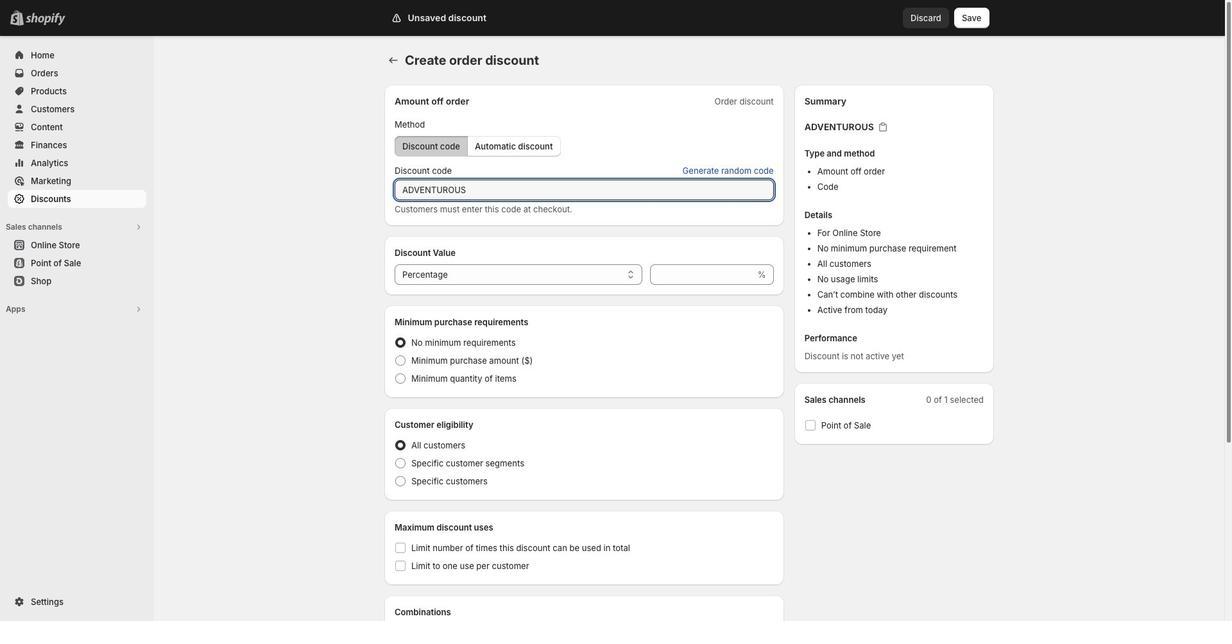 Task type: locate. For each thing, give the bounding box(es) containing it.
None text field
[[395, 180, 774, 200]]

shopify image
[[26, 13, 65, 26]]

None text field
[[650, 264, 755, 285]]



Task type: vqa. For each thing, say whether or not it's contained in the screenshot.
leftmost 0.00 Text Field
no



